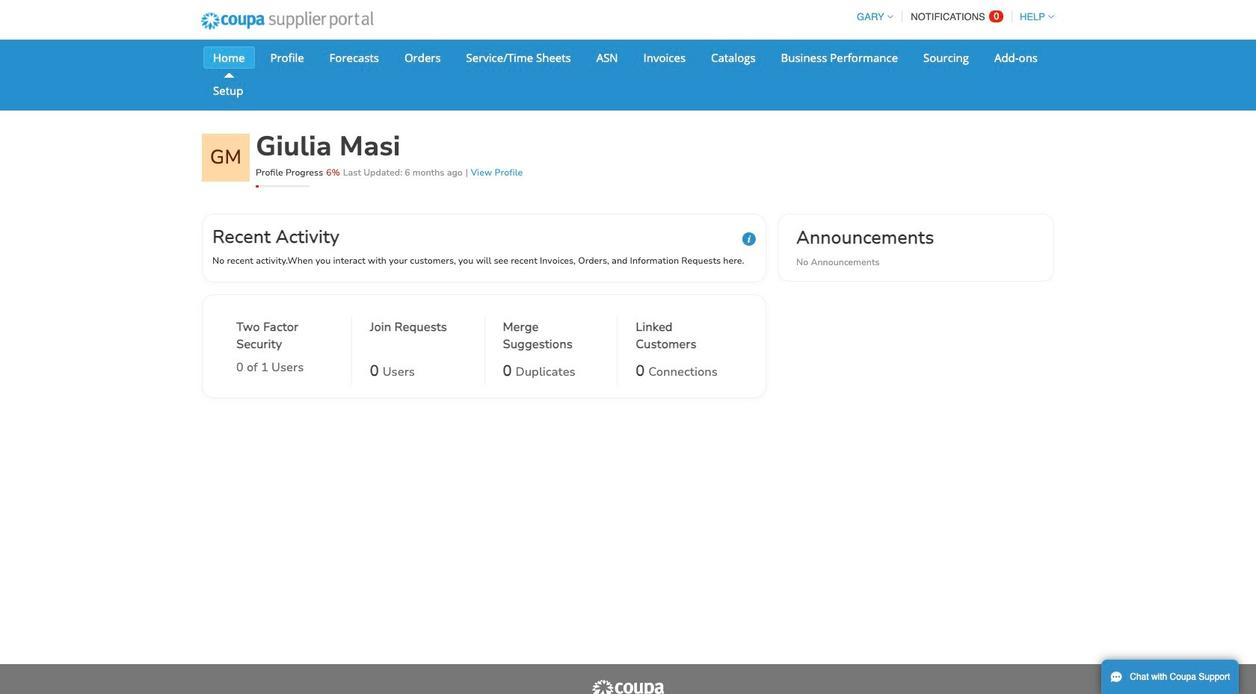 Task type: vqa. For each thing, say whether or not it's contained in the screenshot.
bottom 08/30/23
no



Task type: locate. For each thing, give the bounding box(es) containing it.
0 horizontal spatial coupa supplier portal image
[[191, 2, 383, 40]]

navigation
[[850, 2, 1054, 31]]

coupa supplier portal image
[[191, 2, 383, 40], [591, 680, 665, 695]]

0 vertical spatial coupa supplier portal image
[[191, 2, 383, 40]]

1 vertical spatial coupa supplier portal image
[[591, 680, 665, 695]]



Task type: describe. For each thing, give the bounding box(es) containing it.
additional information image
[[742, 233, 756, 246]]

gm image
[[202, 134, 250, 182]]

1 horizontal spatial coupa supplier portal image
[[591, 680, 665, 695]]



